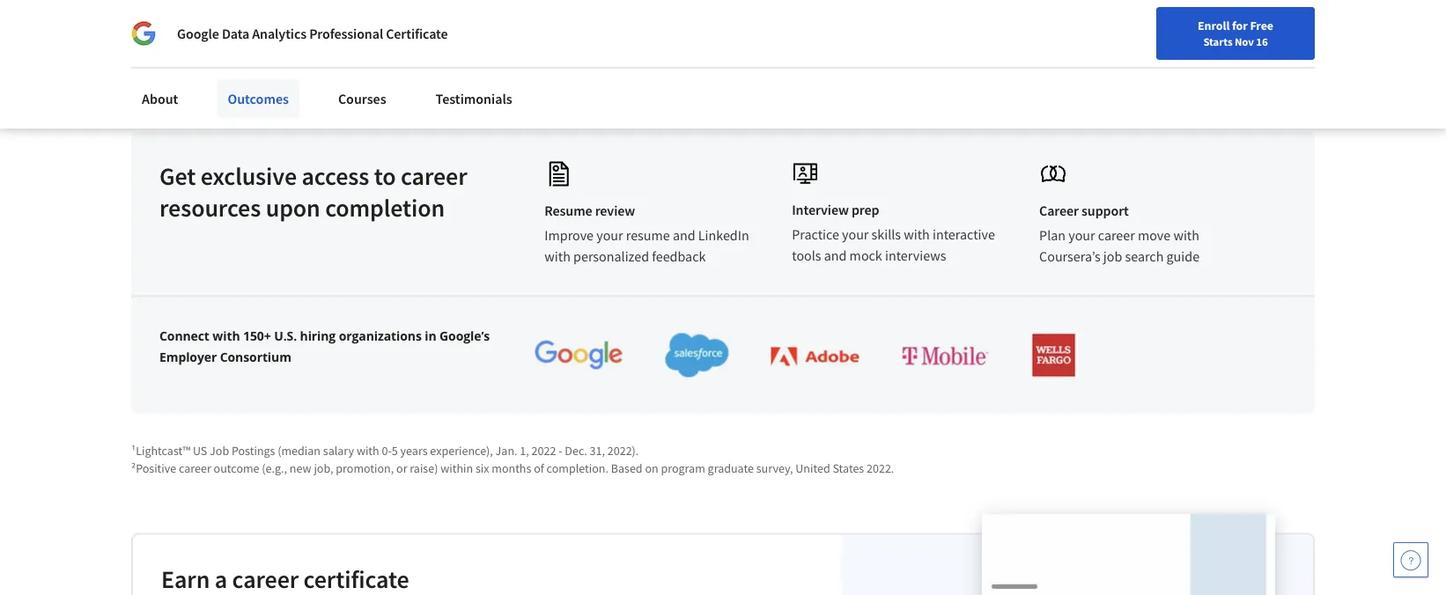 Task type: vqa. For each thing, say whether or not it's contained in the screenshot.
the topmost and
yes



Task type: describe. For each thing, give the bounding box(es) containing it.
postings
[[232, 443, 275, 459]]

1 vertical spatial certificate
[[303, 564, 409, 595]]

your for review
[[596, 227, 623, 245]]

move
[[1138, 227, 1171, 245]]

career
[[1039, 203, 1079, 220]]

review
[[595, 203, 635, 220]]

¹lightcast™ us job postings (median salary with 0-5 years experience), jan. 1, 2022 - dec. 31, 2022). ²positive career outcome (e.g., new job, promotion, or raise) within six months of completion. based on program graduate survey, united states 2022.
[[131, 443, 894, 476]]

plan
[[1039, 227, 1066, 245]]

prep
[[852, 202, 879, 219]]

openings
[[1051, 36, 1098, 52]]

for for qualify
[[201, 6, 217, 24]]

interview
[[792, 202, 849, 219]]

qualify
[[156, 6, 198, 24]]

practice
[[792, 226, 839, 244]]

upon
[[266, 192, 320, 223]]

exclusive
[[201, 161, 297, 191]]

about
[[142, 90, 178, 107]]

years
[[400, 443, 428, 459]]

guide
[[1167, 248, 1200, 266]]

resume
[[626, 227, 670, 245]]

0-
[[382, 443, 392, 459]]

us
[[193, 443, 207, 459]]

get
[[159, 161, 196, 191]]

organizations
[[339, 328, 422, 345]]

your for prep
[[842, 226, 869, 244]]

testimonials
[[436, 90, 512, 107]]

program
[[661, 461, 705, 476]]

tools
[[792, 247, 821, 265]]

and inside resume review improve your resume and linkedin with personalized feedback
[[673, 227, 695, 245]]

job
[[210, 443, 229, 459]]

graduate
[[708, 461, 754, 476]]

completion
[[325, 192, 445, 223]]

salesforce partner logo image
[[666, 334, 729, 378]]

junior
[[424, 6, 462, 24]]

courses
[[338, 90, 386, 107]]

for data analytics
[[845, 36, 963, 70]]

in inside u.s. job openings in data analytics
[[1101, 36, 1110, 52]]

analytics for for
[[871, 54, 917, 70]]

-
[[559, 443, 562, 459]]

5
[[392, 443, 398, 459]]

access
[[302, 161, 369, 191]]

75%
[[1172, 4, 1218, 35]]

coursera career certificate image
[[982, 515, 1275, 595]]

outcomes link
[[217, 79, 299, 118]]

career support plan your career move with coursera's job search guide
[[1039, 203, 1200, 266]]

1,
[[520, 443, 529, 459]]

31,
[[590, 443, 605, 459]]

job inside u.s. job openings in data analytics
[[1032, 36, 1048, 52]]

u.s. inside u.s. job openings in data analytics
[[1009, 36, 1029, 52]]

survey,
[[756, 461, 793, 476]]

based
[[611, 461, 643, 476]]

raise)
[[410, 461, 438, 476]]

interview prep practice your skills with interactive tools and mock interviews
[[792, 202, 995, 265]]

graduates
[[1238, 36, 1290, 52]]

0 vertical spatial job
[[287, 6, 306, 24]]

within
[[441, 461, 473, 476]]

earn
[[161, 564, 210, 595]]

2 analyst, from the left
[[495, 6, 542, 24]]

google data analytics professional certificate
[[177, 25, 448, 42]]

in-
[[220, 6, 235, 24]]

150+
[[243, 328, 271, 345]]

of inside 75% of certificate graduates report positive career outcome
[[1172, 36, 1182, 52]]

interactive
[[933, 226, 995, 244]]

courses link
[[328, 79, 397, 118]]

nov
[[1235, 34, 1254, 48]]

career right a
[[232, 564, 299, 595]]

support
[[1082, 203, 1129, 220]]

¹lightcast™
[[131, 443, 190, 459]]

career inside career support plan your career move with coursera's job search guide
[[1098, 227, 1135, 245]]

positive
[[1207, 54, 1247, 70]]

1 analyst, from the left
[[375, 6, 422, 24]]

testimonials link
[[425, 79, 523, 118]]

coursera image
[[21, 14, 133, 42]]

2022).
[[608, 443, 639, 459]]

enroll for free starts nov 16
[[1198, 18, 1273, 48]]

promotion,
[[336, 461, 394, 476]]

free
[[1250, 18, 1273, 33]]

linkedin
[[698, 227, 749, 245]]

2022
[[532, 443, 556, 459]]

for inside for data analytics
[[949, 36, 963, 52]]

with inside career support plan your career move with coursera's job search guide
[[1173, 227, 1199, 245]]

resources
[[159, 192, 261, 223]]

u.s. inside connect with 150+ u.s. hiring organizations in google's employer consortium
[[274, 328, 297, 345]]

and inside interview prep practice your skills with interactive tools and mock interviews
[[824, 247, 847, 265]]

new
[[290, 461, 311, 476]]

report
[[1172, 54, 1204, 70]]



Task type: locate. For each thing, give the bounding box(es) containing it.
certificate
[[1185, 36, 1236, 52], [303, 564, 409, 595]]

career down the support
[[1098, 227, 1135, 245]]

adobe partner logo image
[[771, 348, 859, 366]]

hiring
[[300, 328, 336, 345]]

months
[[492, 461, 531, 476]]

(e.g.,
[[262, 461, 287, 476]]

united
[[796, 461, 830, 476]]

with up guide
[[1173, 227, 1199, 245]]

earn a career certificate
[[161, 564, 409, 595]]

16
[[1256, 34, 1268, 48]]

get exclusive access to career resources upon completion
[[159, 161, 467, 223]]

with left the 150+
[[213, 328, 240, 345]]

(median
[[278, 443, 321, 459]]

help center image
[[1400, 550, 1421, 571]]

1 horizontal spatial your
[[842, 226, 869, 244]]

associate
[[545, 6, 601, 24]]

feedback
[[652, 248, 706, 266]]

in left google's
[[425, 328, 436, 345]]

in inside connect with 150+ u.s. hiring organizations in google's employer consortium
[[425, 328, 436, 345]]

with up interviews on the right of page
[[904, 226, 930, 244]]

with inside interview prep practice your skills with interactive tools and mock interviews
[[904, 226, 930, 244]]

data inside for data analytics
[[845, 54, 868, 70]]

analytics inside for data analytics
[[871, 54, 917, 70]]

qualify for in-demand job titles: data analyst, junior data analyst, associate data analyst
[[156, 6, 676, 24]]

your up coursera's
[[1069, 227, 1095, 245]]

outcomes
[[228, 90, 289, 107]]

for
[[201, 6, 217, 24], [1232, 18, 1248, 33], [949, 36, 963, 52]]

u.s.
[[1009, 36, 1029, 52], [274, 328, 297, 345]]

1 vertical spatial job
[[1032, 36, 1048, 52]]

career inside ¹lightcast™ us job postings (median salary with 0-5 years experience), jan. 1, 2022 - dec. 31, 2022). ²positive career outcome (e.g., new job, promotion, or raise) within six months of completion. based on program graduate survey, united states 2022.
[[179, 461, 211, 476]]

job,
[[314, 461, 333, 476]]

outcome
[[1172, 71, 1218, 87], [214, 461, 259, 476]]

analyst,
[[375, 6, 422, 24], [495, 6, 542, 24]]

personalized
[[573, 248, 649, 266]]

google's
[[440, 328, 490, 345]]

improve
[[545, 227, 594, 245]]

or
[[396, 461, 407, 476]]

u.s. left openings
[[1009, 36, 1029, 52]]

for inside enroll for free starts nov 16
[[1232, 18, 1248, 33]]

2 horizontal spatial for
[[1232, 18, 1248, 33]]

your up personalized
[[596, 227, 623, 245]]

0 vertical spatial in
[[1101, 36, 1110, 52]]

connect
[[159, 328, 209, 345]]

0 vertical spatial certificate
[[1185, 36, 1236, 52]]

0 horizontal spatial in
[[425, 328, 436, 345]]

analyst
[[633, 6, 676, 24]]

in right openings
[[1101, 36, 1110, 52]]

¹ for analytics
[[917, 54, 922, 70]]

1 horizontal spatial and
[[824, 247, 847, 265]]

employer
[[159, 349, 217, 366]]

jan.
[[495, 443, 517, 459]]

None search field
[[251, 11, 674, 46]]

and up feedback
[[673, 227, 695, 245]]

career
[[1250, 54, 1282, 70], [401, 161, 467, 191], [1098, 227, 1135, 245], [179, 461, 211, 476], [232, 564, 299, 595]]

career down us
[[179, 461, 211, 476]]

titles:
[[309, 6, 342, 24]]

75% of certificate graduates report positive career outcome
[[1172, 4, 1290, 87]]

your inside career support plan your career move with coursera's job search guide
[[1069, 227, 1095, 245]]

0 horizontal spatial u.s.
[[274, 328, 297, 345]]

states
[[833, 461, 864, 476]]

2 ¹ from the left
[[1081, 54, 1086, 70]]

dec.
[[565, 443, 587, 459]]

salary
[[323, 443, 354, 459]]

1 horizontal spatial u.s.
[[1009, 36, 1029, 52]]

coursera's
[[1039, 248, 1101, 266]]

google partner logo image
[[535, 341, 623, 371]]

¹ for openings
[[1081, 54, 1086, 70]]

1 horizontal spatial analyst,
[[495, 6, 542, 24]]

skills
[[872, 226, 901, 244]]

0 horizontal spatial analytics
[[252, 25, 307, 42]]

0 vertical spatial and
[[673, 227, 695, 245]]

1 vertical spatial in
[[425, 328, 436, 345]]

1 horizontal spatial job
[[1032, 36, 1048, 52]]

your inside resume review improve your resume and linkedin with personalized feedback
[[596, 227, 623, 245]]

of down the 2022
[[534, 461, 544, 476]]

with up promotion,
[[357, 443, 379, 459]]

your
[[842, 226, 869, 244], [596, 227, 623, 245], [1069, 227, 1095, 245]]

0 horizontal spatial job
[[287, 6, 306, 24]]

consortium
[[220, 349, 291, 366]]

1 vertical spatial of
[[534, 461, 544, 476]]

outcome inside 75% of certificate graduates report positive career outcome
[[1172, 71, 1218, 87]]

u.s. right the 150+
[[274, 328, 297, 345]]

data inside u.s. job openings in data analytics
[[1009, 54, 1032, 70]]

1 horizontal spatial for
[[949, 36, 963, 52]]

1 horizontal spatial ¹
[[1081, 54, 1086, 70]]

2 horizontal spatial your
[[1069, 227, 1095, 245]]

0 horizontal spatial for
[[201, 6, 217, 24]]

on
[[645, 461, 658, 476]]

2 horizontal spatial analytics
[[1035, 54, 1081, 70]]

0 horizontal spatial of
[[534, 461, 544, 476]]

job inside career support plan your career move with coursera's job search guide
[[1103, 248, 1122, 266]]

completion.
[[547, 461, 609, 476]]

2 vertical spatial job
[[1103, 248, 1122, 266]]

0 vertical spatial u.s.
[[1009, 36, 1029, 52]]

career inside 75% of certificate graduates report positive career outcome
[[1250, 54, 1282, 70]]

0 horizontal spatial outcome
[[214, 461, 259, 476]]

0 vertical spatial of
[[1172, 36, 1182, 52]]

and
[[673, 227, 695, 245], [824, 247, 847, 265]]

connect with 150+ u.s. hiring organizations in google's employer consortium
[[159, 328, 490, 366]]

of inside ¹lightcast™ us job postings (median salary with 0-5 years experience), jan. 1, 2022 - dec. 31, 2022). ²positive career outcome (e.g., new job, promotion, or raise) within six months of completion. based on program graduate survey, united states 2022.
[[534, 461, 544, 476]]

for for enroll
[[1232, 18, 1248, 33]]

outcome down report in the right top of the page
[[1172, 71, 1218, 87]]

outcome inside ¹lightcast™ us job postings (median salary with 0-5 years experience), jan. 1, 2022 - dec. 31, 2022). ²positive career outcome (e.g., new job, promotion, or raise) within six months of completion. based on program graduate survey, united states 2022.
[[214, 461, 259, 476]]

1 horizontal spatial in
[[1101, 36, 1110, 52]]

a
[[215, 564, 227, 595]]

u.s. job openings in data analytics
[[1009, 36, 1110, 70]]

and right tools
[[824, 247, 847, 265]]

six
[[476, 461, 489, 476]]

demand
[[235, 6, 285, 24]]

analytics inside u.s. job openings in data analytics
[[1035, 54, 1081, 70]]

analyst, up certificate
[[375, 6, 422, 24]]

²positive
[[131, 461, 176, 476]]

of
[[1172, 36, 1182, 52], [534, 461, 544, 476]]

data
[[345, 6, 372, 24], [465, 6, 492, 24], [603, 6, 630, 24], [222, 25, 249, 42], [845, 54, 868, 70], [1009, 54, 1032, 70]]

0 vertical spatial outcome
[[1172, 71, 1218, 87]]

about link
[[131, 79, 189, 118]]

with inside ¹lightcast™ us job postings (median salary with 0-5 years experience), jan. 1, 2022 - dec. 31, 2022). ²positive career outcome (e.g., new job, promotion, or raise) within six months of completion. based on program graduate survey, united states 2022.
[[357, 443, 379, 459]]

show notifications image
[[1208, 22, 1229, 43]]

2022.
[[867, 461, 894, 476]]

with
[[904, 226, 930, 244], [1173, 227, 1199, 245], [545, 248, 571, 266], [213, 328, 240, 345], [357, 443, 379, 459]]

google image
[[131, 21, 156, 46]]

analytics for google
[[252, 25, 307, 42]]

experience),
[[430, 443, 493, 459]]

with inside connect with 150+ u.s. hiring organizations in google's employer consortium
[[213, 328, 240, 345]]

1 horizontal spatial outcome
[[1172, 71, 1218, 87]]

1 vertical spatial outcome
[[214, 461, 259, 476]]

search
[[1125, 248, 1164, 266]]

resume review improve your resume and linkedin with personalized feedback
[[545, 203, 749, 266]]

enroll
[[1198, 18, 1230, 33]]

in
[[1101, 36, 1110, 52], [425, 328, 436, 345]]

0 horizontal spatial certificate
[[303, 564, 409, 595]]

2 horizontal spatial job
[[1103, 248, 1122, 266]]

0 horizontal spatial and
[[673, 227, 695, 245]]

0 horizontal spatial your
[[596, 227, 623, 245]]

career down the graduates
[[1250, 54, 1282, 70]]

your inside interview prep practice your skills with interactive tools and mock interviews
[[842, 226, 869, 244]]

of up report in the right top of the page
[[1172, 36, 1182, 52]]

job
[[287, 6, 306, 24], [1032, 36, 1048, 52], [1103, 248, 1122, 266]]

career inside the get exclusive access to career resources upon completion
[[401, 161, 467, 191]]

with down improve at left
[[545, 248, 571, 266]]

google
[[177, 25, 219, 42]]

job left search
[[1103, 248, 1122, 266]]

certificate inside 75% of certificate graduates report positive career outcome
[[1185, 36, 1236, 52]]

1 horizontal spatial analytics
[[871, 54, 917, 70]]

with inside resume review improve your resume and linkedin with personalized feedback
[[545, 248, 571, 266]]

1 horizontal spatial of
[[1172, 36, 1182, 52]]

1 ¹ from the left
[[917, 54, 922, 70]]

mock
[[850, 247, 882, 265]]

certificate
[[386, 25, 448, 42]]

resume
[[545, 203, 592, 220]]

1 horizontal spatial certificate
[[1185, 36, 1236, 52]]

outcome down postings
[[214, 461, 259, 476]]

1 vertical spatial u.s.
[[274, 328, 297, 345]]

analytics
[[252, 25, 307, 42], [871, 54, 917, 70], [1035, 54, 1081, 70]]

job left openings
[[1032, 36, 1048, 52]]

your up "mock"
[[842, 226, 869, 244]]

professional
[[309, 25, 383, 42]]

your for support
[[1069, 227, 1095, 245]]

0 horizontal spatial analyst,
[[375, 6, 422, 24]]

career right 'to'
[[401, 161, 467, 191]]

job up google data analytics professional certificate
[[287, 6, 306, 24]]

to
[[374, 161, 396, 191]]

analyst, left associate
[[495, 6, 542, 24]]

interviews
[[885, 247, 946, 265]]

1 vertical spatial and
[[824, 247, 847, 265]]

0 horizontal spatial ¹
[[917, 54, 922, 70]]



